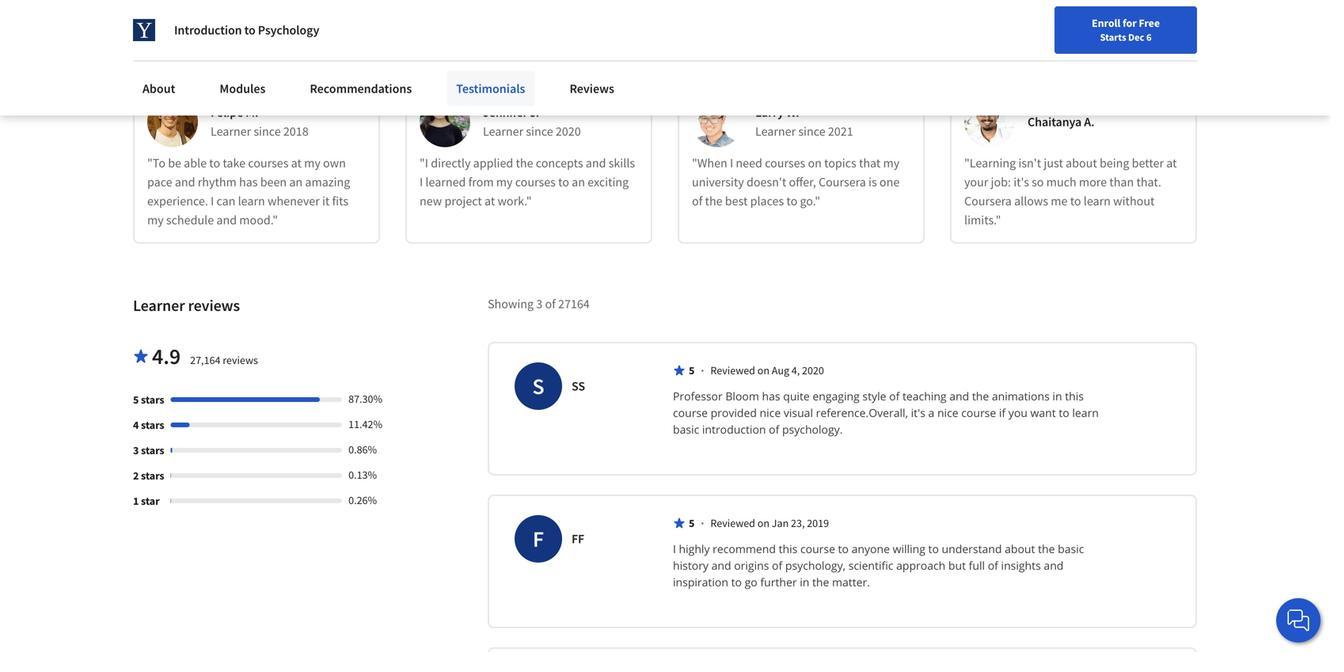 Task type: vqa. For each thing, say whether or not it's contained in the screenshot.
"THIS" in the I highly recommend this course to anyone willing to understand about the basic history and origins of psychology, scientific approach but full of insights and inspiration to go further in the matter.
yes



Task type: describe. For each thing, give the bounding box(es) containing it.
reviews for learner reviews
[[188, 296, 240, 316]]

courses inside "when i need courses on topics that my university doesn't offer, coursera is one of the best places to go."
[[765, 155, 806, 171]]

to inside "learning isn't just about being better at your job: it's so much more than that. coursera allows me to learn without limits."
[[1071, 193, 1082, 209]]

new
[[937, 50, 958, 64]]

1 star
[[133, 494, 160, 508]]

2
[[133, 469, 139, 483]]

since for m.
[[254, 123, 281, 139]]

this inside 'professor bloom has quite engaging style of teaching and the animations in this course provided nice visual reference.overall, it's a nice course if you want to learn basic introduction of psychology.'
[[1066, 389, 1084, 404]]

2020 for reviewed on aug 4, 2020
[[802, 363, 824, 378]]

best
[[725, 193, 748, 209]]

highly
[[679, 542, 710, 557]]

professor
[[673, 389, 723, 404]]

this inside i highly recommend this course to anyone willing to understand about the basic history and origins of psychology, scientific approach but full of insights and inspiration to go further in the matter.
[[779, 542, 798, 557]]

2 stars
[[133, 469, 164, 483]]

style
[[863, 389, 887, 404]]

learn for more
[[1084, 193, 1111, 209]]

4.9
[[152, 342, 181, 370]]

the inside "i directly applied the concepts and skills i learned from my courses to an exciting new project at work."
[[516, 155, 534, 171]]

to inside "when i need courses on topics that my university doesn't offer, coursera is one of the best places to go."
[[787, 193, 798, 209]]

23,
[[791, 516, 805, 531]]

find your new career link
[[883, 48, 998, 67]]

scientific
[[849, 558, 894, 573]]

reviews
[[570, 81, 615, 97]]

project
[[445, 193, 482, 209]]

willing
[[893, 542, 926, 557]]

at inside "i directly applied the concepts and skills i learned from my courses to an exciting new project at work."
[[485, 193, 495, 209]]

since for j.
[[526, 123, 553, 139]]

more
[[1080, 174, 1107, 190]]

0 vertical spatial 3
[[536, 296, 543, 312]]

a
[[929, 405, 935, 420]]

at for courses
[[291, 155, 302, 171]]

provided
[[711, 405, 757, 420]]

courses inside "to be able to take courses at my own pace and rhythm has been an amazing experience. i can learn whenever it fits my schedule and mood."
[[248, 155, 289, 171]]

the down psychology,
[[813, 575, 830, 590]]

psychology.
[[783, 422, 843, 437]]

and up experience.
[[175, 174, 195, 190]]

approach
[[897, 558, 946, 573]]

want
[[1031, 405, 1056, 420]]

it's inside 'professor bloom has quite engaging style of teaching and the animations in this course provided nice visual reference.overall, it's a nice course if you want to learn basic introduction of psychology.'
[[911, 405, 926, 420]]

0 horizontal spatial your
[[914, 50, 935, 64]]

offer,
[[789, 174, 816, 190]]

introduction
[[703, 422, 766, 437]]

learner for felipe
[[211, 123, 251, 139]]

of up further
[[772, 558, 783, 573]]

87.30%
[[349, 392, 383, 406]]

english button
[[998, 32, 1094, 83]]

learner up 4.9
[[133, 296, 185, 316]]

27,164
[[190, 353, 221, 367]]

professor bloom has quite engaging style of teaching and the animations in this course provided nice visual reference.overall, it's a nice course if you want to learn basic introduction of psychology.
[[673, 389, 1102, 437]]

"to be able to take courses at my own pace and rhythm has been an amazing experience. i can learn whenever it fits my schedule and mood."
[[147, 155, 350, 228]]

for inside enroll for free starts dec 6
[[1123, 16, 1137, 30]]

full
[[969, 558, 985, 573]]

and inside "i directly applied the concepts and skills i learned from my courses to an exciting new project at work."
[[586, 155, 606, 171]]

animations
[[992, 389, 1050, 404]]

find your new career
[[891, 50, 990, 64]]

jennifer j. learner since 2020
[[483, 104, 581, 139]]

engaging
[[813, 389, 860, 404]]

reference.overall,
[[816, 405, 909, 420]]

basic inside 'professor bloom has quite engaging style of teaching and the animations in this course provided nice visual reference.overall, it's a nice course if you want to learn basic introduction of psychology.'
[[673, 422, 700, 437]]

1
[[133, 494, 139, 508]]

"i directly applied the concepts and skills i learned from my courses to an exciting new project at work."
[[420, 155, 635, 209]]

isn't
[[1019, 155, 1042, 171]]

of left 27164
[[545, 296, 556, 312]]

learner reviews
[[133, 296, 240, 316]]

reviewed on jan 23, 2019
[[711, 516, 829, 531]]

to left psychology
[[244, 22, 256, 38]]

basic inside i highly recommend this course to anyone willing to understand about the basic history and origins of psychology, scientific approach but full of insights and inspiration to go further in the matter.
[[1058, 542, 1085, 557]]

to inside 'professor bloom has quite engaging style of teaching and the animations in this course provided nice visual reference.overall, it's a nice course if you want to learn basic introduction of psychology.'
[[1059, 405, 1070, 420]]

can
[[217, 193, 236, 209]]

an inside "to be able to take courses at my own pace and rhythm has been an amazing experience. i can learn whenever it fits my schedule and mood."
[[289, 174, 303, 190]]

1 vertical spatial 5
[[133, 393, 139, 407]]

learn for has
[[238, 193, 265, 209]]

star
[[141, 494, 160, 508]]

stars for 2 stars
[[141, 469, 164, 483]]

1 nice from the left
[[760, 405, 781, 420]]

my down experience.
[[147, 212, 164, 228]]

need
[[736, 155, 763, 171]]

ss
[[572, 379, 585, 394]]

is
[[869, 174, 877, 190]]

that
[[859, 155, 881, 171]]

"i
[[420, 155, 429, 171]]

you
[[1009, 405, 1028, 420]]

better
[[1132, 155, 1164, 171]]

matter.
[[832, 575, 871, 590]]

i inside "i directly applied the concepts and skills i learned from my courses to an exciting new project at work."
[[420, 174, 423, 190]]

whenever
[[268, 193, 320, 209]]

about inside "learning isn't just about being better at your job: it's so much more than that. coursera allows me to learn without limits."
[[1066, 155, 1098, 171]]

4
[[133, 418, 139, 432]]

origins
[[734, 558, 769, 573]]

0.13%
[[349, 468, 377, 482]]

take
[[223, 155, 246, 171]]

0 horizontal spatial for
[[409, 29, 436, 57]]

11.42%
[[349, 417, 383, 432]]

of inside "when i need courses on topics that my university doesn't offer, coursera is one of the best places to go."
[[692, 193, 703, 209]]

5 for f
[[689, 516, 695, 531]]

of left the psychology.
[[769, 422, 780, 437]]

limits."
[[965, 212, 1002, 228]]

career
[[490, 29, 549, 57]]

2 horizontal spatial course
[[962, 405, 997, 420]]

stars for 5 stars
[[141, 393, 164, 407]]

s
[[533, 373, 545, 400]]

than
[[1110, 174, 1134, 190]]

2019
[[807, 516, 829, 531]]

courses inside "i directly applied the concepts and skills i learned from my courses to an exciting new project at work."
[[515, 174, 556, 190]]

me
[[1051, 193, 1068, 209]]

reviews for 27,164 reviews
[[223, 353, 258, 367]]

showing
[[488, 296, 534, 312]]

mood."
[[239, 212, 278, 228]]

in inside i highly recommend this course to anyone willing to understand about the basic history and origins of psychology, scientific approach but full of insights and inspiration to go further in the matter.
[[800, 575, 810, 590]]

psychology,
[[786, 558, 846, 573]]

i inside "to be able to take courses at my own pace and rhythm has been an amazing experience. i can learn whenever it fits my schedule and mood."
[[211, 193, 214, 209]]

their
[[440, 29, 485, 57]]

j.
[[530, 104, 540, 120]]

on for s
[[758, 363, 770, 378]]

show notifications image
[[1117, 51, 1136, 70]]

amazing
[[305, 174, 350, 190]]

psychology
[[258, 22, 319, 38]]

about link
[[133, 71, 185, 106]]

larry w. learner since 2021
[[756, 104, 854, 139]]

and down can
[[217, 212, 237, 228]]

applied
[[473, 155, 514, 171]]

without
[[1114, 193, 1155, 209]]

at for better
[[1167, 155, 1177, 171]]

from
[[469, 174, 494, 190]]

my inside "when i need courses on topics that my university doesn't offer, coursera is one of the best places to go."
[[884, 155, 900, 171]]

go."
[[800, 193, 821, 209]]

and up inspiration
[[712, 558, 732, 573]]

"learning isn't just about being better at your job: it's so much more than that. coursera allows me to learn without limits."
[[965, 155, 1177, 228]]



Task type: locate. For each thing, give the bounding box(es) containing it.
university
[[692, 174, 744, 190]]

0 horizontal spatial has
[[239, 174, 258, 190]]

to left go
[[732, 575, 742, 590]]

1 horizontal spatial nice
[[938, 405, 959, 420]]

stars
[[141, 393, 164, 407], [141, 418, 164, 432], [141, 443, 164, 458], [141, 469, 164, 483]]

2 an from the left
[[572, 174, 585, 190]]

1 horizontal spatial has
[[762, 389, 781, 404]]

if
[[1000, 405, 1006, 420]]

has inside 'professor bloom has quite engaging style of teaching and the animations in this course provided nice visual reference.overall, it's a nice course if you want to learn basic introduction of psychology.'
[[762, 389, 781, 404]]

2020 inside jennifer j. learner since 2020
[[556, 123, 581, 139]]

2020 up concepts
[[556, 123, 581, 139]]

0 horizontal spatial nice
[[760, 405, 781, 420]]

people
[[178, 29, 244, 57]]

2 stars from the top
[[141, 418, 164, 432]]

the up insights
[[1039, 542, 1055, 557]]

understand
[[942, 542, 1002, 557]]

inspiration
[[673, 575, 729, 590]]

1 horizontal spatial about
[[1066, 155, 1098, 171]]

skills
[[609, 155, 635, 171]]

learner for larry
[[756, 123, 796, 139]]

has down take
[[239, 174, 258, 190]]

the right applied
[[516, 155, 534, 171]]

and inside 'professor bloom has quite engaging style of teaching and the animations in this course provided nice visual reference.overall, it's a nice course if you want to learn basic introduction of psychology.'
[[950, 389, 970, 404]]

1 vertical spatial 3
[[133, 443, 139, 458]]

on
[[808, 155, 822, 171], [758, 363, 770, 378], [758, 516, 770, 531]]

further
[[761, 575, 797, 590]]

0 vertical spatial 2020
[[556, 123, 581, 139]]

0 horizontal spatial 3
[[133, 443, 139, 458]]

since down the j.
[[526, 123, 553, 139]]

2020 for jennifer j. learner since 2020
[[556, 123, 581, 139]]

since for w.
[[799, 123, 826, 139]]

felipe
[[211, 104, 243, 120]]

0.86%
[[349, 443, 377, 457]]

1 horizontal spatial basic
[[1058, 542, 1085, 557]]

nice right the a
[[938, 405, 959, 420]]

3 right showing
[[536, 296, 543, 312]]

exciting
[[588, 174, 629, 190]]

2 nice from the left
[[938, 405, 959, 420]]

of right 'style'
[[890, 389, 900, 404]]

0 horizontal spatial in
[[800, 575, 810, 590]]

for up "dec"
[[1123, 16, 1137, 30]]

visual
[[784, 405, 813, 420]]

1 horizontal spatial this
[[1066, 389, 1084, 404]]

0 vertical spatial has
[[239, 174, 258, 190]]

to right want
[[1059, 405, 1070, 420]]

it
[[322, 193, 330, 209]]

reviews up the "27,164"
[[188, 296, 240, 316]]

"to
[[147, 155, 166, 171]]

for businesses
[[131, 8, 209, 24]]

0 horizontal spatial courses
[[248, 155, 289, 171]]

my up one
[[884, 155, 900, 171]]

0 horizontal spatial course
[[673, 405, 708, 420]]

1 vertical spatial in
[[800, 575, 810, 590]]

1 vertical spatial this
[[779, 542, 798, 557]]

1 vertical spatial reviewed
[[711, 516, 756, 531]]

to right me
[[1071, 193, 1082, 209]]

basic
[[673, 422, 700, 437], [1058, 542, 1085, 557]]

my
[[304, 155, 321, 171], [884, 155, 900, 171], [496, 174, 513, 190], [147, 212, 164, 228]]

and right insights
[[1044, 558, 1064, 573]]

reviews right the "27,164"
[[223, 353, 258, 367]]

in down psychology,
[[800, 575, 810, 590]]

1 horizontal spatial since
[[526, 123, 553, 139]]

and up exciting
[[586, 155, 606, 171]]

since inside the felipe m. learner since 2018
[[254, 123, 281, 139]]

0 vertical spatial on
[[808, 155, 822, 171]]

coursera up the recommendations link
[[319, 29, 404, 57]]

at inside "to be able to take courses at my own pace and rhythm has been an amazing experience. i can learn whenever it fits my schedule and mood."
[[291, 155, 302, 171]]

1 horizontal spatial it's
[[1014, 174, 1030, 190]]

introduction to psychology
[[174, 22, 319, 38]]

reviews
[[188, 296, 240, 316], [223, 353, 258, 367]]

stars up '2 stars'
[[141, 443, 164, 458]]

for left their
[[409, 29, 436, 57]]

a.
[[1085, 114, 1095, 130]]

0 horizontal spatial basic
[[673, 422, 700, 437]]

has left quite
[[762, 389, 781, 404]]

1 horizontal spatial for
[[1123, 16, 1137, 30]]

27164
[[558, 296, 590, 312]]

0 horizontal spatial about
[[1005, 542, 1036, 557]]

at inside "learning isn't just about being better at your job: it's so much more than that. coursera allows me to learn without limits."
[[1167, 155, 1177, 171]]

at down from
[[485, 193, 495, 209]]

learner inside the felipe m. learner since 2018
[[211, 123, 251, 139]]

modules link
[[210, 71, 275, 106]]

1 horizontal spatial 2020
[[802, 363, 824, 378]]

0 horizontal spatial this
[[779, 542, 798, 557]]

0 vertical spatial basic
[[673, 422, 700, 437]]

career
[[960, 50, 990, 64]]

reviewed up recommend
[[711, 516, 756, 531]]

coursera inside "when i need courses on topics that my university doesn't offer, coursera is one of the best places to go."
[[819, 174, 866, 190]]

the inside 'professor bloom has quite engaging style of teaching and the animations in this course provided nice visual reference.overall, it's a nice course if you want to learn basic introduction of psychology.'
[[973, 389, 990, 404]]

2021
[[828, 123, 854, 139]]

2 horizontal spatial courses
[[765, 155, 806, 171]]

my inside "i directly applied the concepts and skills i learned from my courses to an exciting new project at work."
[[496, 174, 513, 190]]

history
[[673, 558, 709, 573]]

coursera up limits."
[[965, 193, 1012, 209]]

0 horizontal spatial it's
[[911, 405, 926, 420]]

3 stars from the top
[[141, 443, 164, 458]]

new
[[420, 193, 442, 209]]

learner
[[211, 123, 251, 139], [483, 123, 524, 139], [756, 123, 796, 139], [133, 296, 185, 316]]

on up 'offer,'
[[808, 155, 822, 171]]

1 reviewed from the top
[[711, 363, 756, 378]]

to left go."
[[787, 193, 798, 209]]

0 vertical spatial reviews
[[188, 296, 240, 316]]

on left aug at right
[[758, 363, 770, 378]]

to down concepts
[[559, 174, 569, 190]]

w.
[[787, 104, 800, 120]]

at down 2018
[[291, 155, 302, 171]]

an inside "i directly applied the concepts and skills i learned from my courses to an exciting new project at work."
[[572, 174, 585, 190]]

has inside "to be able to take courses at my own pace and rhythm has been an amazing experience. i can learn whenever it fits my schedule and mood."
[[239, 174, 258, 190]]

reviewed
[[711, 363, 756, 378], [711, 516, 756, 531]]

has
[[239, 174, 258, 190], [762, 389, 781, 404]]

job:
[[991, 174, 1012, 190]]

to up rhythm on the top left of page
[[209, 155, 220, 171]]

2 vertical spatial 5
[[689, 516, 695, 531]]

yale university image
[[133, 19, 155, 41]]

1 horizontal spatial in
[[1053, 389, 1063, 404]]

1 horizontal spatial an
[[572, 174, 585, 190]]

dec
[[1129, 31, 1145, 44]]

be
[[168, 155, 181, 171]]

chat with us image
[[1286, 608, 1312, 634]]

i left need
[[730, 155, 734, 171]]

but
[[949, 558, 966, 573]]

1 horizontal spatial course
[[801, 542, 836, 557]]

1 since from the left
[[254, 123, 281, 139]]

the
[[516, 155, 534, 171], [705, 193, 723, 209], [973, 389, 990, 404], [1039, 542, 1055, 557], [813, 575, 830, 590]]

course inside i highly recommend this course to anyone willing to understand about the basic history and origins of psychology, scientific approach but full of insights and inspiration to go further in the matter.
[[801, 542, 836, 557]]

reviewed up bloom
[[711, 363, 756, 378]]

1 an from the left
[[289, 174, 303, 190]]

course
[[673, 405, 708, 420], [962, 405, 997, 420], [801, 542, 836, 557]]

1 horizontal spatial courses
[[515, 174, 556, 190]]

i highly recommend this course to anyone willing to understand about the basic history and origins of psychology, scientific approach but full of insights and inspiration to go further in the matter.
[[673, 542, 1088, 590]]

on inside "when i need courses on topics that my university doesn't offer, coursera is one of the best places to go."
[[808, 155, 822, 171]]

teaching
[[903, 389, 947, 404]]

the inside "when i need courses on topics that my university doesn't offer, coursera is one of the best places to go."
[[705, 193, 723, 209]]

about inside i highly recommend this course to anyone willing to understand about the basic history and origins of psychology, scientific approach but full of insights and inspiration to go further in the matter.
[[1005, 542, 1036, 557]]

1 horizontal spatial at
[[485, 193, 495, 209]]

and
[[586, 155, 606, 171], [175, 174, 195, 190], [217, 212, 237, 228], [950, 389, 970, 404], [712, 558, 732, 573], [1044, 558, 1064, 573]]

1 horizontal spatial coursera
[[819, 174, 866, 190]]

1 vertical spatial it's
[[911, 405, 926, 420]]

it's left so
[[1014, 174, 1030, 190]]

i inside i highly recommend this course to anyone willing to understand about the basic history and origins of psychology, scientific approach but full of insights and inspiration to go further in the matter.
[[673, 542, 676, 557]]

learner for jennifer
[[483, 123, 524, 139]]

reviewed for s
[[711, 363, 756, 378]]

course down professor
[[673, 405, 708, 420]]

being
[[1100, 155, 1130, 171]]

5 up professor
[[689, 363, 695, 378]]

0 vertical spatial coursera
[[319, 29, 404, 57]]

stars up '4 stars'
[[141, 393, 164, 407]]

insights
[[1002, 558, 1041, 573]]

testimonials link
[[447, 71, 535, 106]]

1 stars from the top
[[141, 393, 164, 407]]

about
[[143, 81, 175, 97]]

courses up 'offer,'
[[765, 155, 806, 171]]

about up insights
[[1005, 542, 1036, 557]]

in up want
[[1053, 389, 1063, 404]]

the down the university
[[705, 193, 723, 209]]

stars for 3 stars
[[141, 443, 164, 458]]

since inside jennifer j. learner since 2020
[[526, 123, 553, 139]]

courses up been
[[248, 155, 289, 171]]

topics
[[825, 155, 857, 171]]

0 vertical spatial about
[[1066, 155, 1098, 171]]

2 vertical spatial coursera
[[965, 193, 1012, 209]]

on left jan on the right bottom of the page
[[758, 516, 770, 531]]

in inside 'professor bloom has quite engaging style of teaching and the animations in this course provided nice visual reference.overall, it's a nice course if you want to learn basic introduction of psychology.'
[[1053, 389, 1063, 404]]

this right animations
[[1066, 389, 1084, 404]]

go
[[745, 575, 758, 590]]

0 vertical spatial it's
[[1014, 174, 1030, 190]]

on for f
[[758, 516, 770, 531]]

0 horizontal spatial an
[[289, 174, 303, 190]]

3 since from the left
[[799, 123, 826, 139]]

stars right "2"
[[141, 469, 164, 483]]

concepts
[[536, 155, 583, 171]]

businesses
[[151, 8, 209, 24]]

2018
[[283, 123, 309, 139]]

learn right want
[[1073, 405, 1099, 420]]

4 stars from the top
[[141, 469, 164, 483]]

m.
[[246, 104, 258, 120]]

experience.
[[147, 193, 208, 209]]

courses up work."
[[515, 174, 556, 190]]

0 vertical spatial this
[[1066, 389, 1084, 404]]

since down w.
[[799, 123, 826, 139]]

6
[[1147, 31, 1152, 44]]

at right better
[[1167, 155, 1177, 171]]

showing 3 of 27164
[[488, 296, 590, 312]]

1 vertical spatial about
[[1005, 542, 1036, 557]]

it's left the a
[[911, 405, 926, 420]]

learner down 'felipe'
[[211, 123, 251, 139]]

2 since from the left
[[526, 123, 553, 139]]

an up whenever
[[289, 174, 303, 190]]

1 vertical spatial has
[[762, 389, 781, 404]]

5 for s
[[689, 363, 695, 378]]

choose
[[248, 29, 315, 57]]

ff
[[572, 531, 585, 547]]

2 horizontal spatial since
[[799, 123, 826, 139]]

rhythm
[[198, 174, 237, 190]]

i inside "when i need courses on topics that my university doesn't offer, coursera is one of the best places to go."
[[730, 155, 734, 171]]

course left if
[[962, 405, 997, 420]]

since inside the larry w. learner since 2021
[[799, 123, 826, 139]]

enroll for free starts dec 6
[[1092, 16, 1160, 44]]

reviewed for f
[[711, 516, 756, 531]]

5 up highly
[[689, 516, 695, 531]]

my up work."
[[496, 174, 513, 190]]

learn down the more
[[1084, 193, 1111, 209]]

just
[[1044, 155, 1064, 171]]

1 vertical spatial on
[[758, 363, 770, 378]]

2 vertical spatial on
[[758, 516, 770, 531]]

0 horizontal spatial at
[[291, 155, 302, 171]]

about up the more
[[1066, 155, 1098, 171]]

stars for 4 stars
[[141, 418, 164, 432]]

to left anyone
[[838, 542, 849, 557]]

1 horizontal spatial your
[[965, 174, 989, 190]]

2 reviewed from the top
[[711, 516, 756, 531]]

chaitanya a.
[[1028, 114, 1095, 130]]

1 vertical spatial reviews
[[223, 353, 258, 367]]

to inside "to be able to take courses at my own pace and rhythm has been an amazing experience. i can learn whenever it fits my schedule and mood."
[[209, 155, 220, 171]]

0 horizontal spatial 2020
[[556, 123, 581, 139]]

pace
[[147, 174, 172, 190]]

why
[[133, 29, 174, 57]]

coursera inside "learning isn't just about being better at your job: it's so much more than that. coursera allows me to learn without limits."
[[965, 193, 1012, 209]]

your right find
[[914, 50, 935, 64]]

0 vertical spatial in
[[1053, 389, 1063, 404]]

one
[[880, 174, 900, 190]]

0 vertical spatial reviewed
[[711, 363, 756, 378]]

the left animations
[[973, 389, 990, 404]]

doesn't
[[747, 174, 787, 190]]

1 vertical spatial coursera
[[819, 174, 866, 190]]

1 vertical spatial basic
[[1058, 542, 1085, 557]]

of right full
[[988, 558, 999, 573]]

2 horizontal spatial at
[[1167, 155, 1177, 171]]

learner down larry on the right top
[[756, 123, 796, 139]]

anyone
[[852, 542, 890, 557]]

0 horizontal spatial since
[[254, 123, 281, 139]]

and right teaching on the bottom of page
[[950, 389, 970, 404]]

3 down 4
[[133, 443, 139, 458]]

stars right 4
[[141, 418, 164, 432]]

learn up mood."
[[238, 193, 265, 209]]

learner inside jennifer j. learner since 2020
[[483, 123, 524, 139]]

this down jan on the right bottom of the page
[[779, 542, 798, 557]]

your
[[914, 50, 935, 64], [965, 174, 989, 190]]

it's inside "learning isn't just about being better at your job: it's so much more than that. coursera allows me to learn without limits."
[[1014, 174, 1030, 190]]

None search field
[[226, 42, 606, 73]]

learn inside 'professor bloom has quite engaging style of teaching and the animations in this course provided nice visual reference.overall, it's a nice course if you want to learn basic introduction of psychology.'
[[1073, 405, 1099, 420]]

your inside "learning isn't just about being better at your job: it's so much more than that. coursera allows me to learn without limits."
[[965, 174, 989, 190]]

"when i need courses on topics that my university doesn't offer, coursera is one of the best places to go."
[[692, 155, 900, 209]]

learn inside "to be able to take courses at my own pace and rhythm has been an amazing experience. i can learn whenever it fits my schedule and mood."
[[238, 193, 265, 209]]

5 up 4
[[133, 393, 139, 407]]

i down ""i"
[[420, 174, 423, 190]]

my left own
[[304, 155, 321, 171]]

why people choose coursera for their career
[[133, 29, 549, 57]]

learn inside "learning isn't just about being better at your job: it's so much more than that. coursera allows me to learn without limits."
[[1084, 193, 1111, 209]]

1 vertical spatial 2020
[[802, 363, 824, 378]]

to inside "i directly applied the concepts and skills i learned from my courses to an exciting new project at work."
[[559, 174, 569, 190]]

free
[[1139, 16, 1160, 30]]

learner inside the larry w. learner since 2021
[[756, 123, 796, 139]]

0 horizontal spatial coursera
[[319, 29, 404, 57]]

i left highly
[[673, 542, 676, 557]]

an down concepts
[[572, 174, 585, 190]]

your down "learning
[[965, 174, 989, 190]]

nice left visual
[[760, 405, 781, 420]]

1 vertical spatial your
[[965, 174, 989, 190]]

course up psychology,
[[801, 542, 836, 557]]

coursera down topics
[[819, 174, 866, 190]]

so
[[1032, 174, 1044, 190]]

0.26%
[[349, 493, 377, 508]]

allows
[[1015, 193, 1049, 209]]

reviewed on aug 4, 2020
[[711, 363, 824, 378]]

since down m.
[[254, 123, 281, 139]]

27,164 reviews
[[190, 353, 258, 367]]

modules
[[220, 81, 266, 97]]

i left can
[[211, 193, 214, 209]]

since
[[254, 123, 281, 139], [526, 123, 553, 139], [799, 123, 826, 139]]

learner down jennifer
[[483, 123, 524, 139]]

2020 right 4,
[[802, 363, 824, 378]]

0 vertical spatial 5
[[689, 363, 695, 378]]

0 vertical spatial your
[[914, 50, 935, 64]]

to up approach in the right bottom of the page
[[929, 542, 939, 557]]

of down the university
[[692, 193, 703, 209]]

chaitanya
[[1028, 114, 1082, 130]]

for
[[131, 8, 148, 24]]

2 horizontal spatial coursera
[[965, 193, 1012, 209]]

1 horizontal spatial 3
[[536, 296, 543, 312]]



